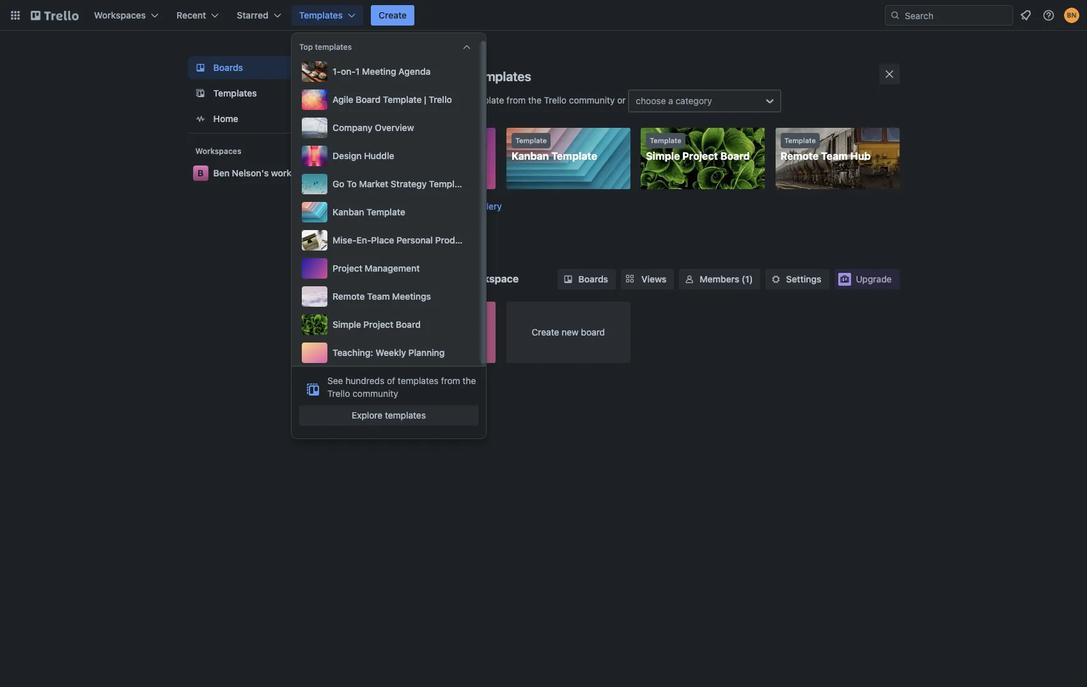 Task type: locate. For each thing, give the bounding box(es) containing it.
0 horizontal spatial workspace
[[271, 168, 317, 179]]

template down most popular templates
[[468, 94, 504, 105]]

0 vertical spatial simple
[[646, 150, 680, 162]]

1 horizontal spatial workspaces
[[195, 147, 242, 156]]

project management
[[377, 150, 480, 162], [333, 263, 420, 274]]

0 horizontal spatial boards link
[[188, 56, 352, 79]]

0 vertical spatial boards
[[213, 62, 243, 73]]

0 vertical spatial ben nelson's workspace
[[213, 168, 317, 179]]

1 vertical spatial board
[[581, 327, 605, 338]]

0 horizontal spatial the
[[405, 201, 418, 211]]

1 vertical spatial remote
[[333, 291, 365, 302]]

boards left views link
[[579, 274, 609, 284]]

ben
[[213, 168, 230, 179], [398, 273, 417, 284]]

project management inside button
[[333, 263, 420, 274]]

1 horizontal spatial create
[[532, 327, 560, 338]]

community left the or
[[569, 94, 615, 105]]

kanban inside the template kanban template
[[512, 150, 549, 162]]

project management up strategy
[[377, 150, 480, 162]]

create for create new board
[[532, 327, 560, 338]]

browse the full template gallery
[[372, 201, 502, 211]]

to
[[347, 179, 357, 189]]

kanban
[[512, 150, 549, 162], [333, 207, 364, 218]]

templates
[[299, 10, 343, 20], [213, 88, 257, 99]]

1 horizontal spatial team
[[822, 150, 848, 162]]

browse
[[372, 201, 402, 211]]

create button
[[371, 5, 415, 26]]

collapse image
[[462, 42, 472, 52]]

ben nelson's workspace down workspaces
[[398, 273, 519, 284]]

boards for 1st sm image
[[579, 274, 609, 284]]

1 vertical spatial from
[[441, 376, 460, 386]]

1 vertical spatial boards
[[579, 274, 609, 284]]

management
[[415, 150, 480, 162], [365, 263, 420, 274]]

kanban inside kanban template button
[[333, 207, 364, 218]]

workspace left go
[[271, 168, 317, 179]]

0 vertical spatial project management
[[377, 150, 480, 162]]

trello inside agile board template | trello button
[[429, 94, 452, 105]]

the left full at left top
[[405, 201, 418, 211]]

boards link up new
[[558, 269, 616, 290]]

0 horizontal spatial nelson's
[[232, 168, 269, 179]]

team inside template remote team hub
[[822, 150, 848, 162]]

1 vertical spatial create
[[532, 327, 560, 338]]

remote
[[781, 150, 819, 162], [333, 291, 365, 302]]

community
[[569, 94, 615, 105], [353, 388, 399, 399]]

most popular templates
[[393, 69, 532, 84]]

0 horizontal spatial sm image
[[562, 273, 575, 286]]

0 horizontal spatial community
[[353, 388, 399, 399]]

project management link
[[372, 128, 496, 189]]

1 horizontal spatial kanban
[[512, 150, 549, 162]]

template right full at left top
[[436, 201, 472, 211]]

0 horizontal spatial team
[[367, 291, 390, 302]]

1 horizontal spatial community
[[569, 94, 615, 105]]

boards link
[[188, 56, 352, 79], [558, 269, 616, 290]]

management down your
[[365, 263, 420, 274]]

a right choose
[[669, 95, 674, 106]]

team
[[822, 150, 848, 162], [367, 291, 390, 302]]

from inside see hundreds of templates from the trello community
[[441, 376, 460, 386]]

1 vertical spatial templates
[[213, 88, 257, 99]]

board down meetings
[[425, 307, 454, 319]]

get going faster with a template from the trello community or
[[372, 94, 629, 105]]

explore templates link
[[299, 406, 479, 426]]

from down most popular templates
[[507, 94, 526, 105]]

1 vertical spatial kanban
[[333, 207, 364, 218]]

sm image up create new board
[[562, 273, 575, 286]]

2 horizontal spatial the
[[528, 94, 542, 105]]

create
[[379, 10, 407, 20], [532, 327, 560, 338]]

template
[[383, 94, 422, 105], [516, 136, 547, 145], [650, 136, 682, 145], [785, 136, 816, 145], [552, 150, 598, 162], [429, 179, 468, 189], [367, 207, 406, 218]]

1 vertical spatial boards link
[[558, 269, 616, 290]]

home link
[[188, 107, 352, 131]]

1 horizontal spatial nelson's
[[419, 273, 463, 284]]

project up 'go to market strategy template'
[[377, 150, 413, 162]]

project management button
[[299, 256, 473, 282]]

0 vertical spatial create
[[379, 10, 407, 20]]

remote team meetings button
[[299, 284, 473, 310]]

0 horizontal spatial remote
[[333, 291, 365, 302]]

create for create
[[379, 10, 407, 20]]

strategy
[[391, 179, 427, 189]]

2 sm image from the left
[[684, 273, 696, 286]]

0 vertical spatial nelson's
[[232, 168, 269, 179]]

1 horizontal spatial sm image
[[684, 273, 696, 286]]

template
[[468, 94, 504, 105], [436, 201, 472, 211]]

choose a category
[[636, 95, 713, 106]]

full
[[421, 201, 433, 211]]

0 horizontal spatial from
[[441, 376, 460, 386]]

a
[[461, 94, 466, 105], [669, 95, 674, 106]]

menu
[[299, 59, 520, 366]]

2 vertical spatial board
[[396, 319, 421, 330]]

0 vertical spatial workspaces
[[94, 10, 146, 20]]

trello inside my trello board link
[[395, 307, 422, 319]]

1 vertical spatial management
[[365, 263, 420, 274]]

see hundreds of templates from the trello community
[[328, 376, 476, 399]]

simple down choose a category
[[646, 150, 680, 162]]

team up my
[[367, 291, 390, 302]]

board right new
[[581, 327, 605, 338]]

templates up home
[[213, 88, 257, 99]]

back to home image
[[31, 5, 79, 26]]

1 vertical spatial b
[[378, 272, 387, 286]]

1 vertical spatial community
[[353, 388, 399, 399]]

0 horizontal spatial create
[[379, 10, 407, 20]]

agile board template | trello button
[[299, 87, 473, 113]]

recent
[[177, 10, 206, 20]]

0 vertical spatial team
[[822, 150, 848, 162]]

trello up the template kanban template
[[544, 94, 567, 105]]

management for the project management button
[[365, 263, 420, 274]]

home image
[[193, 111, 208, 127]]

board
[[356, 94, 381, 105], [721, 150, 750, 162], [396, 319, 421, 330]]

board
[[425, 307, 454, 319], [581, 327, 605, 338]]

remote up the simple project board
[[333, 291, 365, 302]]

1 horizontal spatial from
[[507, 94, 526, 105]]

1 vertical spatial project management
[[333, 263, 420, 274]]

0 vertical spatial kanban
[[512, 150, 549, 162]]

project
[[377, 150, 413, 162], [683, 150, 718, 162], [333, 263, 363, 274], [364, 319, 394, 330]]

1 horizontal spatial remote
[[781, 150, 819, 162]]

b down home icon
[[198, 168, 204, 179]]

agile board template | trello
[[333, 94, 452, 105]]

mise-
[[333, 235, 357, 246]]

1 horizontal spatial ben
[[398, 273, 417, 284]]

place
[[371, 235, 394, 246]]

kanban down to
[[333, 207, 364, 218]]

1 horizontal spatial templates
[[299, 10, 343, 20]]

2 horizontal spatial board
[[721, 150, 750, 162]]

planning
[[409, 347, 445, 358]]

workspace
[[271, 168, 317, 179], [465, 273, 519, 284]]

project inside 'simple project board' button
[[364, 319, 394, 330]]

0 horizontal spatial board
[[425, 307, 454, 319]]

ben down home
[[213, 168, 230, 179]]

0 horizontal spatial kanban
[[333, 207, 364, 218]]

simple project board button
[[299, 312, 473, 338]]

views
[[642, 274, 667, 284]]

1 vertical spatial workspaces
[[195, 147, 242, 156]]

project down mise-
[[333, 263, 363, 274]]

remote left the hub
[[781, 150, 819, 162]]

from up boards
[[441, 376, 460, 386]]

workspace down the system
[[465, 273, 519, 284]]

1 vertical spatial simple
[[333, 319, 361, 330]]

templates up top templates
[[299, 10, 343, 20]]

2 vertical spatial the
[[463, 376, 476, 386]]

personal
[[397, 235, 433, 246]]

0 vertical spatial template
[[468, 94, 504, 105]]

sm image
[[562, 273, 575, 286], [684, 273, 696, 286]]

project inside project management link
[[377, 150, 413, 162]]

remote inside template remote team hub
[[781, 150, 819, 162]]

b up remote team meetings
[[378, 272, 387, 286]]

view
[[380, 401, 400, 412]]

nelson's
[[232, 168, 269, 179], [419, 273, 463, 284]]

simple up teaching:
[[333, 319, 361, 330]]

0 horizontal spatial b
[[198, 168, 204, 179]]

management for project management link at left
[[415, 150, 480, 162]]

boards right board image
[[213, 62, 243, 73]]

0 horizontal spatial ben nelson's workspace
[[213, 168, 317, 179]]

1 vertical spatial ben nelson's workspace
[[398, 273, 519, 284]]

nelson's down "home" link
[[232, 168, 269, 179]]

the inside see hundreds of templates from the trello community
[[463, 376, 476, 386]]

1 horizontal spatial b
[[378, 272, 387, 286]]

0 vertical spatial remote
[[781, 150, 819, 162]]

trello
[[429, 94, 452, 105], [544, 94, 567, 105], [395, 307, 422, 319], [328, 388, 350, 399]]

1 vertical spatial template
[[436, 201, 472, 211]]

0 vertical spatial workspace
[[271, 168, 317, 179]]

the up the template kanban template
[[528, 94, 542, 105]]

community down hundreds
[[353, 388, 399, 399]]

create inside button
[[379, 10, 407, 20]]

0 vertical spatial management
[[415, 150, 480, 162]]

project management for project management link at left
[[377, 150, 480, 162]]

trello down meetings
[[395, 307, 422, 319]]

boards
[[213, 62, 243, 73], [579, 274, 609, 284]]

0 vertical spatial community
[[569, 94, 615, 105]]

management up strategy
[[415, 150, 480, 162]]

my
[[377, 307, 392, 319]]

from
[[507, 94, 526, 105], [441, 376, 460, 386]]

of
[[387, 376, 396, 386]]

1 horizontal spatial the
[[463, 376, 476, 386]]

project management down your
[[333, 263, 420, 274]]

meetings
[[392, 291, 431, 302]]

top
[[299, 42, 313, 52]]

remote team meetings
[[333, 291, 431, 302]]

0 vertical spatial the
[[528, 94, 542, 105]]

0 horizontal spatial boards
[[213, 62, 243, 73]]

ben up meetings
[[398, 273, 417, 284]]

ben nelson's workspace
[[213, 168, 317, 179], [398, 273, 519, 284]]

menu containing 1-on-1 meeting agenda
[[299, 59, 520, 366]]

mise-en-place personal productivity system button
[[299, 228, 520, 253]]

browse the full template gallery link
[[372, 201, 502, 211]]

faster
[[415, 94, 439, 105]]

0 vertical spatial board
[[356, 94, 381, 105]]

create up 1-on-1 meeting agenda button on the top left
[[379, 10, 407, 20]]

a right with
[[461, 94, 466, 105]]

nelson's down workspaces
[[419, 273, 463, 284]]

with
[[441, 94, 458, 105]]

create new board
[[532, 327, 605, 338]]

project down 'category'
[[683, 150, 718, 162]]

project down my
[[364, 319, 394, 330]]

project management for the project management button
[[333, 263, 420, 274]]

1 vertical spatial board
[[721, 150, 750, 162]]

teaching: weekly planning
[[333, 347, 445, 358]]

0 vertical spatial templates
[[299, 10, 343, 20]]

0 vertical spatial boards link
[[188, 56, 352, 79]]

template remote team hub
[[781, 136, 871, 162]]

team left the hub
[[822, 150, 848, 162]]

create a workspace image
[[331, 144, 346, 159]]

category
[[676, 95, 713, 106]]

sm image left members
[[684, 273, 696, 286]]

templates inside see hundreds of templates from the trello community
[[398, 376, 439, 386]]

0 horizontal spatial simple
[[333, 319, 361, 330]]

ben nelson's workspace down "home" link
[[213, 168, 317, 179]]

board image
[[193, 60, 208, 76]]

trello down see
[[328, 388, 350, 399]]

0 vertical spatial board
[[425, 307, 454, 319]]

upgrade button
[[835, 269, 900, 290]]

1 horizontal spatial board
[[581, 327, 605, 338]]

create left new
[[532, 327, 560, 338]]

design huddle button
[[299, 143, 473, 169]]

boards link up templates link
[[188, 56, 352, 79]]

1 vertical spatial workspace
[[465, 273, 519, 284]]

kanban down 'get going faster with a template from the trello community or'
[[512, 150, 549, 162]]

0 horizontal spatial workspaces
[[94, 10, 146, 20]]

1 vertical spatial team
[[367, 291, 390, 302]]

my trello board
[[377, 307, 454, 319]]

1 horizontal spatial boards
[[579, 274, 609, 284]]

the
[[528, 94, 542, 105], [405, 201, 418, 211], [463, 376, 476, 386]]

trello right the |
[[429, 94, 452, 105]]

0 vertical spatial ben
[[213, 168, 230, 179]]

the up boards
[[463, 376, 476, 386]]

1 horizontal spatial simple
[[646, 150, 680, 162]]

simple inside template simple project board
[[646, 150, 680, 162]]

project inside template simple project board
[[683, 150, 718, 162]]

management inside button
[[365, 263, 420, 274]]

settings
[[787, 274, 822, 284]]

upgrade
[[856, 274, 892, 284]]



Task type: vqa. For each thing, say whether or not it's contained in the screenshot.
the leftmost Templates
yes



Task type: describe. For each thing, give the bounding box(es) containing it.
templates inside popup button
[[299, 10, 343, 20]]

go to market strategy template
[[333, 179, 468, 189]]

overview
[[375, 122, 414, 133]]

top templates
[[299, 42, 352, 52]]

boards
[[445, 401, 474, 412]]

|
[[424, 94, 427, 105]]

most
[[393, 69, 422, 84]]

board for my trello board
[[425, 307, 454, 319]]

view all closed boards button
[[372, 397, 482, 417]]

board inside template simple project board
[[721, 150, 750, 162]]

primary element
[[0, 0, 1088, 31]]

design huddle
[[333, 150, 395, 161]]

0 horizontal spatial templates
[[213, 88, 257, 99]]

simple project board
[[333, 319, 421, 330]]

board for create new board
[[581, 327, 605, 338]]

choose
[[636, 95, 666, 106]]

system
[[489, 235, 520, 246]]

starred button
[[229, 5, 289, 26]]

team inside button
[[367, 291, 390, 302]]

company overview button
[[299, 115, 473, 141]]

members (1)
[[700, 274, 753, 284]]

template simple project board
[[646, 136, 750, 162]]

go
[[333, 179, 345, 189]]

kanban template
[[333, 207, 406, 218]]

1 sm image from the left
[[562, 273, 575, 286]]

your
[[372, 243, 401, 254]]

template inside template remote team hub
[[785, 136, 816, 145]]

ben nelson (bennelson96) image
[[1065, 8, 1080, 23]]

search image
[[891, 10, 901, 20]]

1 horizontal spatial board
[[396, 319, 421, 330]]

view all closed boards
[[380, 401, 474, 412]]

hub
[[851, 150, 871, 162]]

your workspaces
[[372, 243, 475, 254]]

1 horizontal spatial boards link
[[558, 269, 616, 290]]

teaching:
[[333, 347, 373, 358]]

1 vertical spatial ben
[[398, 273, 417, 284]]

project inside the project management button
[[333, 263, 363, 274]]

agile
[[333, 94, 354, 105]]

1 horizontal spatial a
[[669, 95, 674, 106]]

0 vertical spatial b
[[198, 168, 204, 179]]

0 vertical spatial from
[[507, 94, 526, 105]]

productivity
[[435, 235, 486, 246]]

1-on-1 meeting agenda button
[[299, 59, 473, 84]]

(1)
[[742, 274, 753, 284]]

Search field
[[901, 6, 1013, 25]]

company overview
[[333, 122, 414, 133]]

or
[[618, 94, 626, 105]]

simple inside button
[[333, 319, 361, 330]]

template kanban template
[[512, 136, 598, 162]]

community inside see hundreds of templates from the trello community
[[353, 388, 399, 399]]

meeting
[[362, 66, 396, 77]]

0 horizontal spatial ben
[[213, 168, 230, 179]]

1 horizontal spatial workspace
[[465, 273, 519, 284]]

1 vertical spatial the
[[405, 201, 418, 211]]

weekly
[[376, 347, 406, 358]]

company
[[333, 122, 373, 133]]

teaching: weekly planning button
[[299, 340, 473, 366]]

settings link
[[766, 269, 830, 290]]

gallery
[[474, 201, 502, 211]]

new
[[562, 327, 579, 338]]

recent button
[[169, 5, 227, 26]]

boards for board image
[[213, 62, 243, 73]]

0 horizontal spatial board
[[356, 94, 381, 105]]

explore
[[352, 410, 383, 421]]

workspaces inside popup button
[[94, 10, 146, 20]]

popular
[[425, 69, 470, 84]]

market
[[359, 179, 389, 189]]

open information menu image
[[1043, 9, 1056, 22]]

workspaces
[[403, 243, 475, 254]]

templates link
[[188, 82, 352, 105]]

template board image
[[193, 86, 208, 101]]

1 vertical spatial nelson's
[[419, 273, 463, 284]]

template inside template simple project board
[[650, 136, 682, 145]]

views link
[[621, 269, 675, 290]]

trello inside see hundreds of templates from the trello community
[[328, 388, 350, 399]]

1-
[[333, 66, 341, 77]]

1-on-1 meeting agenda
[[333, 66, 431, 77]]

go to market strategy template button
[[299, 171, 473, 197]]

sm image
[[770, 273, 783, 286]]

0 horizontal spatial a
[[461, 94, 466, 105]]

home
[[213, 113, 238, 124]]

workspaces button
[[86, 5, 166, 26]]

kanban template button
[[299, 200, 473, 225]]

remote inside button
[[333, 291, 365, 302]]

members
[[700, 274, 740, 284]]

going
[[389, 94, 412, 105]]

on-
[[341, 66, 356, 77]]

1
[[356, 66, 360, 77]]

get
[[372, 94, 387, 105]]

mise-en-place personal productivity system
[[333, 235, 520, 246]]

0 notifications image
[[1019, 8, 1034, 23]]

agenda
[[399, 66, 431, 77]]

design
[[333, 150, 362, 161]]

1 horizontal spatial ben nelson's workspace
[[398, 273, 519, 284]]

en-
[[357, 235, 371, 246]]

hundreds
[[346, 376, 385, 386]]

templates button
[[292, 5, 363, 26]]

huddle
[[364, 150, 395, 161]]

explore templates
[[352, 410, 426, 421]]

my trello board link
[[372, 302, 496, 363]]



